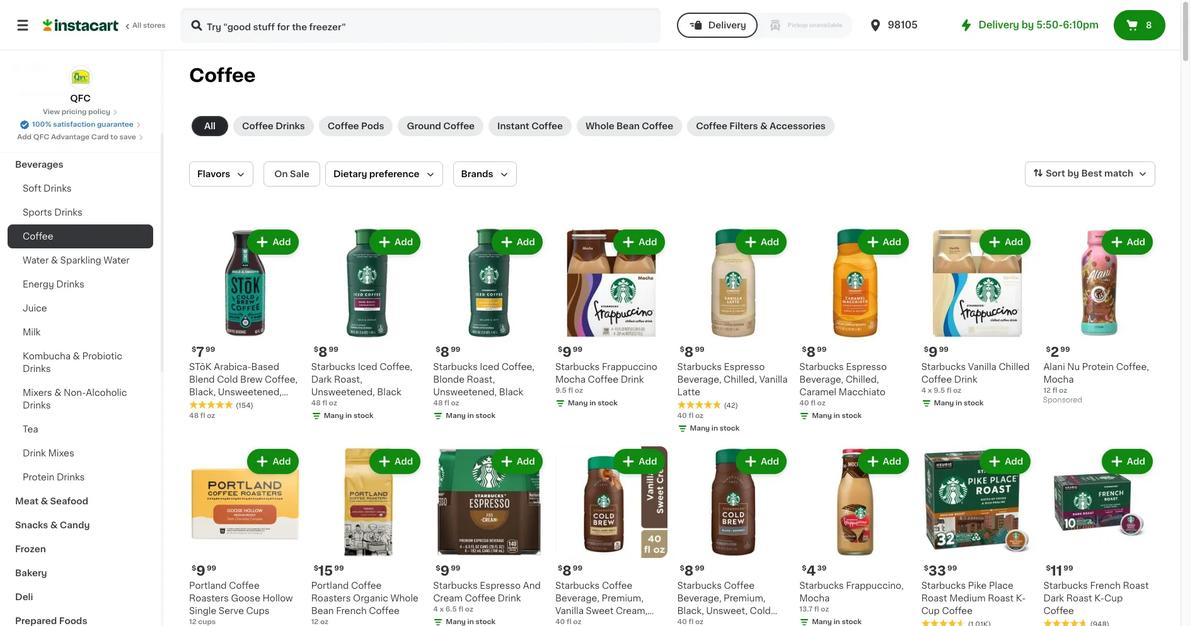 Task type: describe. For each thing, give the bounding box(es) containing it.
13.7
[[800, 606, 813, 613]]

save
[[120, 134, 136, 141]]

$ for starbucks espresso beverage, chilled, vanilla latte
[[680, 346, 685, 353]]

fl inside starbucks espresso and cream coffee drink 4 x 6.5 fl oz
[[459, 606, 464, 613]]

meat & seafood
[[15, 497, 88, 506]]

sponsored badge image
[[1044, 397, 1082, 404]]

coffee, inside starbucks iced coffee, blonde roast, unsweetened, black 48 fl oz
[[502, 362, 535, 371]]

40 fl oz for starbucks coffee beverage, premium, black, unsweet, cold brew
[[678, 619, 704, 626]]

add button for starbucks vanilla chilled coffee drink
[[981, 231, 1030, 253]]

candy
[[60, 521, 90, 530]]

recipes link
[[8, 57, 153, 81]]

cream
[[433, 594, 463, 603]]

unsweetened, inside the stōk arabica-based blend cold brew coffee, black, unsweetened, medium roast
[[218, 388, 282, 396]]

instacart logo image
[[43, 18, 119, 33]]

stock for starbucks espresso beverage, chilled, caramel macchiato
[[842, 412, 862, 419]]

12 for 9
[[189, 619, 197, 626]]

view pricing policy link
[[43, 107, 118, 117]]

100%
[[32, 121, 51, 128]]

soft drinks link
[[8, 177, 153, 201]]

coffee inside starbucks coffee beverage, premium, black, unsweet, cold brew
[[724, 582, 755, 590]]

flavors button
[[189, 161, 254, 187]]

dairy & eggs link
[[8, 129, 153, 153]]

99 for starbucks iced coffee, blonde roast, unsweetened, black
[[451, 346, 461, 353]]

x inside starbucks vanilla chilled coffee drink 4 x 9.5 fl oz
[[928, 387, 932, 394]]

filters
[[730, 122, 758, 131]]

39
[[817, 565, 827, 572]]

kombucha
[[23, 352, 71, 361]]

many for starbucks frappuccino mocha coffee drink
[[568, 400, 588, 406]]

4 inside starbucks espresso and cream coffee drink 4 x 6.5 fl oz
[[433, 606, 438, 613]]

oz inside starbucks frappuccino mocha coffee drink 9.5 fl oz
[[575, 387, 583, 394]]

48 for starbucks iced coffee, blonde roast, unsweetened, black
[[433, 400, 443, 406]]

soft
[[23, 184, 41, 193]]

eggs
[[51, 136, 74, 145]]

flavors
[[197, 170, 230, 178]]

on sale button
[[264, 161, 320, 187]]

coffee inside the whole bean coffee link
[[642, 122, 674, 131]]

match
[[1105, 169, 1134, 178]]

drink inside starbucks vanilla chilled coffee drink 4 x 9.5 fl oz
[[955, 375, 978, 384]]

coffee link
[[8, 224, 153, 248]]

product group containing 4
[[800, 446, 912, 626]]

sale
[[290, 170, 310, 178]]

coffee inside starbucks espresso and cream coffee drink 4 x 6.5 fl oz
[[465, 594, 496, 603]]

mixes
[[48, 449, 74, 458]]

drinks for coffee drinks
[[276, 122, 305, 131]]

add for starbucks frappuccino mocha coffee drink
[[639, 238, 657, 247]]

coffee, inside alani nu protein coffee, mocha 12 fl oz
[[1117, 362, 1149, 371]]

qfc logo image
[[68, 66, 92, 90]]

coffee inside coffee link
[[23, 232, 53, 241]]

add button for stōk arabica-based blend cold brew coffee, black, unsweetened, medium roast
[[249, 231, 297, 253]]

nu
[[1068, 362, 1080, 371]]

cold inside the 'starbucks coffee beverage, premium, vanilla sweet cream, cold brew'
[[555, 619, 576, 626]]

black, inside the stōk arabica-based blend cold brew coffee, black, unsweetened, medium roast
[[189, 388, 216, 396]]

beverage, for macchiato
[[800, 375, 844, 384]]

add for starbucks pike place roast medium roast k- cup coffee
[[1005, 457, 1024, 466]]

9 for portland coffee roasters goose hollow single serve cups
[[196, 565, 206, 578]]

brew inside the 'starbucks coffee beverage, premium, vanilla sweet cream, cold brew'
[[579, 619, 601, 626]]

$ for starbucks coffee beverage, premium, vanilla sweet cream, cold brew
[[558, 565, 563, 572]]

cup inside starbucks pike place roast medium roast k- cup coffee
[[922, 607, 940, 616]]

coffee inside "coffee drinks" link
[[242, 122, 274, 131]]

starbucks for starbucks frappuccino mocha coffee drink 9.5 fl oz
[[555, 362, 600, 371]]

add for portland coffee roasters organic whole bean french coffee
[[395, 457, 413, 466]]

medium inside starbucks pike place roast medium roast k- cup coffee
[[950, 594, 986, 603]]

in for starbucks espresso beverage, chilled, caramel macchiato
[[834, 412, 840, 419]]

qfc link
[[68, 66, 92, 105]]

cups
[[198, 619, 216, 626]]

stores
[[143, 22, 166, 29]]

all for all stores
[[132, 22, 141, 29]]

Best match Sort by field
[[1025, 161, 1156, 187]]

coffee inside starbucks pike place roast medium roast k- cup coffee
[[942, 607, 973, 616]]

whole bean coffee link
[[577, 116, 682, 136]]

mixers & non-alcoholic drinks link
[[8, 381, 153, 417]]

delivery button
[[677, 13, 758, 38]]

add for starbucks iced coffee, blonde roast, unsweetened, black
[[517, 238, 535, 247]]

roast, for blonde
[[467, 375, 495, 384]]

caramel
[[800, 388, 837, 396]]

in for starbucks vanilla chilled coffee drink
[[956, 400, 962, 406]]

starbucks for starbucks french roast dark roast k-cup coffee
[[1044, 582, 1088, 590]]

sort
[[1046, 169, 1066, 178]]

all link
[[192, 116, 228, 136]]

8 inside button
[[1146, 21, 1152, 30]]

$ 9 99 for starbucks frappuccino mocha coffee drink
[[558, 345, 583, 359]]

fl inside the starbucks frappuccino, mocha 13.7 fl oz
[[815, 606, 819, 613]]

& for eggs
[[42, 136, 49, 145]]

100% satisfaction guarantee
[[32, 121, 134, 128]]

9.5 inside starbucks vanilla chilled coffee drink 4 x 9.5 fl oz
[[934, 387, 945, 394]]

meat
[[15, 497, 38, 506]]

fl inside starbucks iced coffee, blonde roast, unsweetened, black 48 fl oz
[[445, 400, 449, 406]]

$ for starbucks espresso and cream coffee drink
[[436, 565, 441, 572]]

99 for portland coffee roasters organic whole bean french coffee
[[334, 565, 344, 572]]

beverages link
[[8, 153, 153, 177]]

instant coffee
[[498, 122, 563, 131]]

40 inside starbucks espresso beverage, chilled, caramel macchiato 40 fl oz
[[800, 400, 809, 406]]

foods
[[59, 617, 87, 626]]

frappuccino,
[[846, 582, 904, 590]]

8 for starbucks coffee beverage, premium, black, unsweet, cold brew
[[685, 565, 694, 578]]

add for starbucks frappuccino, mocha
[[883, 457, 902, 466]]

starbucks vanilla chilled coffee drink 4 x 9.5 fl oz
[[922, 362, 1030, 394]]

delivery by 5:50-6:10pm
[[979, 20, 1099, 30]]

oz inside portland coffee roasters organic whole bean french coffee 12 oz
[[320, 619, 329, 626]]

starbucks for starbucks espresso beverage, chilled, vanilla latte
[[678, 362, 722, 371]]

view
[[43, 108, 60, 115]]

brew inside starbucks coffee beverage, premium, black, unsweet, cold brew
[[678, 619, 700, 626]]

many for starbucks vanilla chilled coffee drink
[[934, 400, 954, 406]]

many in stock for starbucks frappuccino mocha coffee drink
[[568, 400, 618, 406]]

energy
[[23, 280, 54, 289]]

0 vertical spatial bean
[[617, 122, 640, 131]]

9 for starbucks frappuccino mocha coffee drink
[[563, 345, 572, 359]]

8 for starbucks iced coffee, blonde roast, unsweetened, black
[[441, 345, 450, 359]]

99 for starbucks coffee beverage, premium, black, unsweet, cold brew
[[695, 565, 705, 572]]

11
[[1051, 565, 1063, 578]]

protein drinks
[[23, 473, 85, 482]]

oz inside starbucks vanilla chilled coffee drink 4 x 9.5 fl oz
[[954, 387, 962, 394]]

instant
[[498, 122, 530, 131]]

preference
[[369, 170, 420, 178]]

add for starbucks coffee beverage, premium, vanilla sweet cream, cold brew
[[639, 457, 657, 466]]

40 fl oz for starbucks coffee beverage, premium, vanilla sweet cream, cold brew
[[555, 619, 582, 626]]

water & sparkling water link
[[8, 248, 153, 272]]

99 for starbucks vanilla chilled coffee drink
[[939, 346, 949, 353]]

delivery by 5:50-6:10pm link
[[959, 18, 1099, 33]]

48 for starbucks iced coffee, dark roast, unsweetened, black
[[311, 400, 321, 406]]

in for starbucks frappuccino mocha coffee drink
[[590, 400, 596, 406]]

frozen link
[[8, 537, 153, 561]]

espresso for 9
[[480, 582, 521, 590]]

fl inside alani nu protein coffee, mocha 12 fl oz
[[1053, 387, 1058, 394]]

pricing
[[62, 108, 87, 115]]

$ 8 99 for starbucks iced coffee, blonde roast, unsweetened, black
[[436, 345, 461, 359]]

cups
[[246, 607, 270, 616]]

7
[[196, 345, 204, 359]]

$ 11 99
[[1046, 565, 1074, 578]]

drinks inside the kombucha & probiotic drinks
[[23, 364, 51, 373]]

goose
[[231, 594, 260, 603]]

deli
[[15, 593, 33, 602]]

99 for starbucks iced coffee, dark roast, unsweetened, black
[[329, 346, 338, 353]]

$ 9 99 for starbucks vanilla chilled coffee drink
[[924, 345, 949, 359]]

coffee, inside starbucks iced coffee, dark roast, unsweetened, black 48 fl oz
[[380, 362, 413, 371]]

8 button
[[1114, 10, 1166, 40]]

sports drinks
[[23, 208, 82, 217]]

cold inside starbucks coffee beverage, premium, black, unsweet, cold brew
[[750, 607, 771, 616]]

vanilla for starbucks coffee beverage, premium, vanilla sweet cream, cold brew
[[555, 607, 584, 616]]

whole bean coffee
[[586, 122, 674, 131]]

2 water from the left
[[104, 256, 130, 265]]

medium inside the stōk arabica-based blend cold brew coffee, black, unsweetened, medium roast
[[189, 400, 225, 409]]

kombucha & probiotic drinks link
[[8, 344, 153, 381]]

starbucks coffee beverage, premium, black, unsweet, cold brew
[[678, 582, 771, 626]]

by for delivery
[[1022, 20, 1034, 30]]

coffee, inside the stōk arabica-based blend cold brew coffee, black, unsweetened, medium roast
[[265, 375, 298, 384]]

many in stock down (42)
[[690, 425, 740, 432]]

dietary preference
[[334, 170, 420, 178]]

k- inside starbucks pike place roast medium roast k- cup coffee
[[1016, 594, 1026, 603]]

alani nu protein coffee, mocha 12 fl oz
[[1044, 362, 1149, 394]]

add button for starbucks frappuccino, mocha
[[859, 450, 908, 473]]

roasters for 15
[[311, 594, 351, 603]]

single
[[189, 607, 216, 616]]

add qfc advantage card to save
[[17, 134, 136, 141]]

beverage, for unsweet,
[[678, 594, 722, 603]]

soft drinks
[[23, 184, 72, 193]]

on sale
[[274, 170, 310, 178]]

$ 8 99 for starbucks espresso beverage, chilled, caramel macchiato
[[802, 345, 827, 359]]

drink mixes
[[23, 449, 74, 458]]

add button for starbucks coffee beverage, premium, vanilla sweet cream, cold brew
[[615, 450, 664, 473]]

frozen
[[15, 545, 46, 554]]

starbucks espresso and cream coffee drink 4 x 6.5 fl oz
[[433, 582, 541, 613]]

99 for portland coffee roasters goose hollow single serve cups
[[207, 565, 216, 572]]

beverage, for latte
[[678, 375, 722, 384]]

sweet
[[586, 607, 614, 616]]

alani
[[1044, 362, 1066, 371]]

brands button
[[453, 161, 517, 187]]

add for portland coffee roasters goose hollow single serve cups
[[273, 457, 291, 466]]

thanksgiving
[[15, 88, 76, 97]]

starbucks for starbucks coffee beverage, premium, black, unsweet, cold brew
[[678, 582, 722, 590]]

8 for starbucks espresso beverage, chilled, caramel macchiato
[[807, 345, 816, 359]]

sort by
[[1046, 169, 1079, 178]]

& right the filters
[[760, 122, 768, 131]]

energy drinks
[[23, 280, 84, 289]]

black for starbucks iced coffee, dark roast, unsweetened, black
[[377, 388, 401, 396]]

8 for starbucks espresso beverage, chilled, vanilla latte
[[685, 345, 694, 359]]

drink inside starbucks espresso and cream coffee drink 4 x 6.5 fl oz
[[498, 594, 521, 603]]

beverage, for sweet
[[555, 594, 600, 603]]

(42)
[[724, 402, 738, 409]]

mixers & non-alcoholic drinks
[[23, 388, 127, 410]]

stock for starbucks iced coffee, blonde roast, unsweetened, black
[[476, 412, 496, 419]]

probiotic
[[82, 352, 122, 361]]

0 vertical spatial whole
[[586, 122, 615, 131]]

fl inside starbucks espresso beverage, chilled, caramel macchiato 40 fl oz
[[811, 400, 816, 406]]

$ 33 99
[[924, 565, 957, 578]]

meat & seafood link
[[8, 489, 153, 513]]

cup inside the starbucks french roast dark roast k-cup coffee
[[1105, 594, 1123, 603]]

brew inside the stōk arabica-based blend cold brew coffee, black, unsweetened, medium roast
[[240, 375, 263, 384]]

4 inside 'product' group
[[807, 565, 816, 578]]

Search field
[[182, 9, 659, 42]]

add button for starbucks espresso and cream coffee drink
[[493, 450, 542, 473]]

& for probiotic
[[73, 352, 80, 361]]

drink inside starbucks frappuccino mocha coffee drink 9.5 fl oz
[[621, 375, 644, 384]]

many down latte
[[690, 425, 710, 432]]

chilled, for caramel
[[846, 375, 879, 384]]

starbucks for starbucks vanilla chilled coffee drink 4 x 9.5 fl oz
[[922, 362, 966, 371]]

1 water from the left
[[23, 256, 49, 265]]

stock for starbucks iced coffee, dark roast, unsweetened, black
[[354, 412, 374, 419]]

dairy & eggs
[[15, 136, 74, 145]]

6.5
[[446, 606, 457, 613]]

iced for dark
[[358, 362, 377, 371]]

$ for starbucks espresso beverage, chilled, caramel macchiato
[[802, 346, 807, 353]]

mocha for 9
[[555, 375, 586, 384]]

oz inside starbucks iced coffee, dark roast, unsweetened, black 48 fl oz
[[329, 400, 337, 406]]

many for starbucks iced coffee, blonde roast, unsweetened, black
[[446, 412, 466, 419]]

all stores link
[[43, 8, 166, 43]]

non-
[[64, 388, 86, 397]]

vanilla inside starbucks vanilla chilled coffee drink 4 x 9.5 fl oz
[[968, 362, 997, 371]]

pike
[[968, 582, 987, 590]]

produce link
[[8, 105, 153, 129]]

unsweet,
[[706, 607, 748, 616]]

product group containing 7
[[189, 227, 301, 421]]

cold inside the stōk arabica-based blend cold brew coffee, black, unsweetened, medium roast
[[217, 375, 238, 384]]

oz inside starbucks iced coffee, blonde roast, unsweetened, black 48 fl oz
[[451, 400, 459, 406]]

drinks inside mixers & non-alcoholic drinks
[[23, 401, 51, 410]]

add button for starbucks pike place roast medium roast k- cup coffee
[[981, 450, 1030, 473]]

add for starbucks coffee beverage, premium, black, unsweet, cold brew
[[761, 457, 779, 466]]

fl inside starbucks iced coffee, dark roast, unsweetened, black 48 fl oz
[[323, 400, 327, 406]]

k- inside the starbucks french roast dark roast k-cup coffee
[[1095, 594, 1105, 603]]

starbucks for starbucks espresso beverage, chilled, caramel macchiato 40 fl oz
[[800, 362, 844, 371]]

tea
[[23, 425, 38, 434]]

add for starbucks espresso and cream coffee drink
[[517, 457, 535, 466]]

coffee inside the starbucks french roast dark roast k-cup coffee
[[1044, 607, 1074, 616]]

$ for starbucks vanilla chilled coffee drink
[[924, 346, 929, 353]]

$ for starbucks pike place roast medium roast k- cup coffee
[[924, 565, 929, 572]]



Task type: vqa. For each thing, say whether or not it's contained in the screenshot.


Task type: locate. For each thing, give the bounding box(es) containing it.
roast inside the stōk arabica-based blend cold brew coffee, black, unsweetened, medium roast
[[228, 400, 253, 409]]

8 for starbucks coffee beverage, premium, vanilla sweet cream, cold brew
[[563, 565, 572, 578]]

vanilla for starbucks espresso beverage, chilled, vanilla latte
[[759, 375, 788, 384]]

33
[[929, 565, 946, 578]]

dark inside the starbucks french roast dark roast k-cup coffee
[[1044, 594, 1064, 603]]

0 vertical spatial qfc
[[70, 94, 91, 103]]

medium down pike
[[950, 594, 986, 603]]

1 horizontal spatial 48
[[311, 400, 321, 406]]

many in stock for starbucks frappuccino, mocha
[[812, 619, 862, 626]]

juice
[[23, 304, 47, 313]]

0 vertical spatial cup
[[1105, 594, 1123, 603]]

stock down starbucks frappuccino mocha coffee drink 9.5 fl oz
[[598, 400, 618, 406]]

$ 8 99 for starbucks iced coffee, dark roast, unsweetened, black
[[314, 345, 338, 359]]

1 vertical spatial qfc
[[33, 134, 49, 141]]

roasters up single
[[189, 594, 229, 603]]

stock down the starbucks frappuccino, mocha 13.7 fl oz
[[842, 619, 862, 626]]

x inside starbucks espresso and cream coffee drink 4 x 6.5 fl oz
[[440, 606, 444, 613]]

1 horizontal spatial 9.5
[[934, 387, 945, 394]]

add qfc advantage card to save link
[[17, 132, 144, 143]]

99 right 7 at the bottom left
[[206, 346, 215, 353]]

juice link
[[8, 296, 153, 320]]

9 for starbucks vanilla chilled coffee drink
[[929, 345, 938, 359]]

2 unsweetened, from the left
[[311, 388, 375, 396]]

starbucks for starbucks iced coffee, dark roast, unsweetened, black 48 fl oz
[[311, 362, 356, 371]]

0 horizontal spatial roast,
[[334, 375, 362, 384]]

starbucks coffee beverage, premium, vanilla sweet cream, cold brew
[[555, 582, 648, 626]]

starbucks inside starbucks pike place roast medium roast k- cup coffee
[[922, 582, 966, 590]]

beverage, up "caramel"
[[800, 375, 844, 384]]

& down 100%
[[42, 136, 49, 145]]

chilled, inside starbucks espresso beverage, chilled, vanilla latte
[[724, 375, 757, 384]]

2 horizontal spatial 4
[[922, 387, 927, 394]]

drinks down water & sparkling water
[[56, 280, 84, 289]]

blonde
[[433, 375, 465, 384]]

starbucks inside starbucks coffee beverage, premium, black, unsweet, cold brew
[[678, 582, 722, 590]]

black
[[377, 388, 401, 396], [499, 388, 524, 396]]

1 horizontal spatial unsweetened,
[[311, 388, 375, 396]]

$ 9 99 up single
[[192, 565, 216, 578]]

in down starbucks iced coffee, blonde roast, unsweetened, black 48 fl oz
[[468, 412, 474, 419]]

in for starbucks iced coffee, blonde roast, unsweetened, black
[[468, 412, 474, 419]]

french inside portland coffee roasters organic whole bean french coffee 12 oz
[[336, 607, 367, 616]]

on
[[274, 170, 288, 178]]

add button for starbucks coffee beverage, premium, black, unsweet, cold brew
[[737, 450, 786, 473]]

starbucks inside starbucks vanilla chilled coffee drink 4 x 9.5 fl oz
[[922, 362, 966, 371]]

fl inside starbucks frappuccino mocha coffee drink 9.5 fl oz
[[568, 387, 573, 394]]

1 horizontal spatial chilled,
[[846, 375, 879, 384]]

brands
[[461, 170, 493, 178]]

drinks up seafood
[[57, 473, 85, 482]]

beverage, inside starbucks espresso beverage, chilled, vanilla latte
[[678, 375, 722, 384]]

1 horizontal spatial x
[[928, 387, 932, 394]]

2 vertical spatial 4
[[433, 606, 438, 613]]

hollow
[[263, 594, 293, 603]]

espresso left and
[[480, 582, 521, 590]]

all left stores
[[132, 22, 141, 29]]

by left 5:50-
[[1022, 20, 1034, 30]]

0 vertical spatial french
[[1091, 582, 1121, 590]]

99 right the '33' at the bottom right of the page
[[948, 565, 957, 572]]

black, inside starbucks coffee beverage, premium, black, unsweet, cold brew
[[678, 607, 704, 616]]

drinks up the sports drinks
[[44, 184, 72, 193]]

many in stock down the starbucks frappuccino, mocha 13.7 fl oz
[[812, 619, 862, 626]]

medium
[[189, 400, 225, 409], [950, 594, 986, 603]]

$ 8 99 up "caramel"
[[802, 345, 827, 359]]

in down starbucks espresso beverage, chilled, vanilla latte
[[712, 425, 718, 432]]

1 horizontal spatial medium
[[950, 594, 986, 603]]

water right sparkling
[[104, 256, 130, 265]]

mocha inside the starbucks frappuccino, mocha 13.7 fl oz
[[800, 594, 830, 603]]

unsweetened,
[[218, 388, 282, 396], [311, 388, 375, 396], [433, 388, 497, 396]]

starbucks inside starbucks iced coffee, blonde roast, unsweetened, black 48 fl oz
[[433, 362, 478, 371]]

$ 8 99 for starbucks espresso beverage, chilled, vanilla latte
[[680, 345, 705, 359]]

0 horizontal spatial cup
[[922, 607, 940, 616]]

1 vertical spatial all
[[204, 122, 216, 131]]

seafood
[[50, 497, 88, 506]]

1 iced from the left
[[358, 362, 377, 371]]

0 horizontal spatial whole
[[391, 594, 419, 603]]

$ inside the $ 11 99
[[1046, 565, 1051, 572]]

dairy
[[15, 136, 40, 145]]

1 vertical spatial by
[[1068, 169, 1079, 178]]

many down blonde
[[446, 412, 466, 419]]

starbucks inside the starbucks frappuccino, mocha 13.7 fl oz
[[800, 582, 844, 590]]

add button for starbucks espresso beverage, chilled, vanilla latte
[[737, 231, 786, 253]]

mocha inside starbucks frappuccino mocha coffee drink 9.5 fl oz
[[555, 375, 586, 384]]

add for stōk arabica-based blend cold brew coffee, black, unsweetened, medium roast
[[273, 238, 291, 247]]

roasters inside portland coffee roasters goose hollow single serve cups 12 cups
[[189, 594, 229, 603]]

$ 8 99 for starbucks coffee beverage, premium, vanilla sweet cream, cold brew
[[558, 565, 583, 578]]

2 chilled, from the left
[[846, 375, 879, 384]]

2 vertical spatial vanilla
[[555, 607, 584, 616]]

1 horizontal spatial bean
[[617, 122, 640, 131]]

$ for starbucks frappuccino, mocha
[[802, 565, 807, 572]]

$ up starbucks iced coffee, dark roast, unsweetened, black 48 fl oz
[[314, 346, 318, 353]]

1 horizontal spatial 12
[[311, 619, 319, 626]]

portland coffee roasters organic whole bean french coffee 12 oz
[[311, 582, 419, 626]]

& right "meat"
[[41, 497, 48, 506]]

(154)
[[236, 402, 253, 409]]

0 horizontal spatial premium,
[[602, 594, 644, 603]]

many down 6.5
[[446, 619, 466, 626]]

product group containing 15
[[311, 446, 423, 626]]

beverage, up 'unsweet,' at the bottom right of page
[[678, 594, 722, 603]]

bakery link
[[8, 561, 153, 585]]

0 horizontal spatial portland
[[189, 582, 227, 590]]

$ inside the $ 7 99
[[192, 346, 196, 353]]

1 horizontal spatial cup
[[1105, 594, 1123, 603]]

product group containing 11
[[1044, 446, 1156, 626]]

add for starbucks espresso beverage, chilled, vanilla latte
[[761, 238, 779, 247]]

99 right 15
[[334, 565, 344, 572]]

espresso inside starbucks espresso and cream coffee drink 4 x 6.5 fl oz
[[480, 582, 521, 590]]

& up energy drinks
[[51, 256, 58, 265]]

$ left 39
[[802, 565, 807, 572]]

0 horizontal spatial unsweetened,
[[218, 388, 282, 396]]

$ 9 99 for portland coffee roasters goose hollow single serve cups
[[192, 565, 216, 578]]

2 iced from the left
[[480, 362, 500, 371]]

many down starbucks frappuccino mocha coffee drink 9.5 fl oz
[[568, 400, 588, 406]]

$ up blonde
[[436, 346, 441, 353]]

cream,
[[616, 607, 648, 616]]

cup
[[1105, 594, 1123, 603], [922, 607, 940, 616]]

1 horizontal spatial vanilla
[[759, 375, 788, 384]]

all up flavors
[[204, 122, 216, 131]]

coffee inside starbucks vanilla chilled coffee drink 4 x 9.5 fl oz
[[922, 375, 952, 384]]

99 right 11
[[1064, 565, 1074, 572]]

1 black from the left
[[377, 388, 401, 396]]

many in stock down 6.5
[[446, 619, 496, 626]]

portland for 15
[[311, 582, 349, 590]]

dark inside starbucks iced coffee, dark roast, unsweetened, black 48 fl oz
[[311, 375, 332, 384]]

99 up "cream"
[[451, 565, 461, 572]]

ground coffee
[[407, 122, 475, 131]]

service type group
[[677, 13, 853, 38]]

1 horizontal spatial all
[[204, 122, 216, 131]]

99 inside the $ 11 99
[[1064, 565, 1074, 572]]

pods
[[361, 122, 384, 131]]

unsweetened, for starbucks iced coffee, dark roast, unsweetened, black
[[311, 388, 375, 396]]

0 vertical spatial medium
[[189, 400, 225, 409]]

portland inside portland coffee roasters organic whole bean french coffee 12 oz
[[311, 582, 349, 590]]

0 horizontal spatial brew
[[240, 375, 263, 384]]

0 horizontal spatial x
[[440, 606, 444, 613]]

1 k- from the left
[[1016, 594, 1026, 603]]

0 horizontal spatial protein
[[23, 473, 54, 482]]

1 vertical spatial cup
[[922, 607, 940, 616]]

coffee inside portland coffee roasters goose hollow single serve cups 12 cups
[[229, 582, 260, 590]]

99 up latte
[[695, 346, 705, 353]]

portland for 9
[[189, 582, 227, 590]]

bean
[[617, 122, 640, 131], [311, 607, 334, 616]]

policy
[[88, 108, 110, 115]]

$ for portland coffee roasters goose hollow single serve cups
[[192, 565, 196, 572]]

9 up starbucks vanilla chilled coffee drink 4 x 9.5 fl oz
[[929, 345, 938, 359]]

99 up starbucks vanilla chilled coffee drink 4 x 9.5 fl oz
[[939, 346, 949, 353]]

black inside starbucks iced coffee, dark roast, unsweetened, black 48 fl oz
[[377, 388, 401, 396]]

0 horizontal spatial all
[[132, 22, 141, 29]]

0 horizontal spatial black,
[[189, 388, 216, 396]]

$ up starbucks coffee beverage, premium, black, unsweet, cold brew
[[680, 565, 685, 572]]

12 for 15
[[311, 619, 319, 626]]

best match
[[1082, 169, 1134, 178]]

2 black from the left
[[499, 388, 524, 396]]

0 horizontal spatial k-
[[1016, 594, 1026, 603]]

many in stock down starbucks iced coffee, blonde roast, unsweetened, black 48 fl oz
[[446, 412, 496, 419]]

0 horizontal spatial qfc
[[33, 134, 49, 141]]

in down the starbucks frappuccino, mocha 13.7 fl oz
[[834, 619, 840, 626]]

0 horizontal spatial iced
[[358, 362, 377, 371]]

black, left 'unsweet,' at the bottom right of page
[[678, 607, 704, 616]]

99 for starbucks espresso beverage, chilled, vanilla latte
[[695, 346, 705, 353]]

1 vertical spatial french
[[336, 607, 367, 616]]

roast,
[[334, 375, 362, 384], [467, 375, 495, 384]]

2 roasters from the left
[[311, 594, 351, 603]]

many in stock for starbucks espresso and cream coffee drink
[[446, 619, 496, 626]]

2 horizontal spatial 12
[[1044, 387, 1051, 394]]

starbucks pike place roast medium roast k- cup coffee
[[922, 582, 1026, 616]]

in
[[590, 400, 596, 406], [956, 400, 962, 406], [346, 412, 352, 419], [468, 412, 474, 419], [834, 412, 840, 419], [712, 425, 718, 432], [468, 619, 474, 626], [834, 619, 840, 626]]

in down starbucks vanilla chilled coffee drink 4 x 9.5 fl oz
[[956, 400, 962, 406]]

& left non-
[[54, 388, 61, 397]]

by inside "field"
[[1068, 169, 1079, 178]]

1 horizontal spatial roast,
[[467, 375, 495, 384]]

2 horizontal spatial cold
[[750, 607, 771, 616]]

0 horizontal spatial mocha
[[555, 375, 586, 384]]

chilled
[[999, 362, 1030, 371]]

brew
[[240, 375, 263, 384], [579, 619, 601, 626], [678, 619, 700, 626]]

coffee inside coffee filters & accessories link
[[696, 122, 728, 131]]

protein drinks link
[[8, 465, 153, 489]]

99 up starbucks coffee beverage, premium, black, unsweet, cold brew
[[695, 565, 705, 572]]

stock down starbucks iced coffee, blonde roast, unsweetened, black 48 fl oz
[[476, 412, 496, 419]]

0 vertical spatial protein
[[1083, 362, 1114, 371]]

1 horizontal spatial cold
[[555, 619, 576, 626]]

$ 8 99 up latte
[[680, 345, 705, 359]]

1 horizontal spatial 4
[[807, 565, 816, 578]]

1 horizontal spatial black,
[[678, 607, 704, 616]]

portland up single
[[189, 582, 227, 590]]

coffee drinks link
[[233, 116, 314, 136]]

many for starbucks espresso beverage, chilled, caramel macchiato
[[812, 412, 832, 419]]

chilled, for vanilla
[[724, 375, 757, 384]]

beverage, inside starbucks coffee beverage, premium, black, unsweet, cold brew
[[678, 594, 722, 603]]

$ 8 99 up starbucks iced coffee, dark roast, unsweetened, black 48 fl oz
[[314, 345, 338, 359]]

water up energy
[[23, 256, 49, 265]]

coffee inside ground coffee link
[[443, 122, 475, 131]]

1 vertical spatial black,
[[678, 607, 704, 616]]

$ 9 99 up "cream"
[[436, 565, 461, 578]]

roasters down $ 15 99
[[311, 594, 351, 603]]

99 for starbucks espresso and cream coffee drink
[[451, 565, 461, 572]]

protein inside alani nu protein coffee, mocha 12 fl oz
[[1083, 362, 1114, 371]]

4 left 39
[[807, 565, 816, 578]]

vanilla inside the 'starbucks coffee beverage, premium, vanilla sweet cream, cold brew'
[[555, 607, 584, 616]]

99 inside $ 33 99
[[948, 565, 957, 572]]

0 horizontal spatial 4
[[433, 606, 438, 613]]

iced for blonde
[[480, 362, 500, 371]]

$ for starbucks iced coffee, blonde roast, unsweetened, black
[[436, 346, 441, 353]]

6:10pm
[[1063, 20, 1099, 30]]

premium, inside starbucks coffee beverage, premium, black, unsweet, cold brew
[[724, 594, 766, 603]]

0 horizontal spatial black
[[377, 388, 401, 396]]

& inside "link"
[[51, 256, 58, 265]]

98105
[[888, 20, 918, 30]]

0 horizontal spatial dark
[[311, 375, 332, 384]]

$ up stōk
[[192, 346, 196, 353]]

many down starbucks iced coffee, dark roast, unsweetened, black 48 fl oz
[[324, 412, 344, 419]]

12 inside alani nu protein coffee, mocha 12 fl oz
[[1044, 387, 1051, 394]]

coffee drinks
[[242, 122, 305, 131]]

$ up starbucks frappuccino mocha coffee drink 9.5 fl oz
[[558, 346, 563, 353]]

1 chilled, from the left
[[724, 375, 757, 384]]

coffee inside the 'starbucks coffee beverage, premium, vanilla sweet cream, cold brew'
[[602, 582, 633, 590]]

starbucks french roast dark roast k-cup coffee
[[1044, 582, 1149, 616]]

1 horizontal spatial espresso
[[724, 362, 765, 371]]

whole inside portland coffee roasters organic whole bean french coffee 12 oz
[[391, 594, 419, 603]]

beverage, up sweet
[[555, 594, 600, 603]]

0 vertical spatial all
[[132, 22, 141, 29]]

1 9.5 from the left
[[555, 387, 567, 394]]

stock down macchiato
[[842, 412, 862, 419]]

1 horizontal spatial k-
[[1095, 594, 1105, 603]]

1 unsweetened, from the left
[[218, 388, 282, 396]]

$ inside $ 15 99
[[314, 565, 318, 572]]

0 horizontal spatial water
[[23, 256, 49, 265]]

stock for starbucks espresso and cream coffee drink
[[476, 619, 496, 626]]

0 horizontal spatial chilled,
[[724, 375, 757, 384]]

1 premium, from the left
[[602, 594, 644, 603]]

0 horizontal spatial 9.5
[[555, 387, 567, 394]]

$ up alani
[[1046, 346, 1051, 353]]

many down 13.7
[[812, 619, 832, 626]]

protein down drink mixes
[[23, 473, 54, 482]]

$ for alani nu protein coffee, mocha
[[1046, 346, 1051, 353]]

espresso inside starbucks espresso beverage, chilled, vanilla latte
[[724, 362, 765, 371]]

energy drinks link
[[8, 272, 153, 296]]

medium up 48 fl oz
[[189, 400, 225, 409]]

99 for stōk arabica-based blend cold brew coffee, black, unsweetened, medium roast
[[206, 346, 215, 353]]

2 k- from the left
[[1095, 594, 1105, 603]]

2 vertical spatial cold
[[555, 619, 576, 626]]

$ 9 99 up starbucks vanilla chilled coffee drink 4 x 9.5 fl oz
[[924, 345, 949, 359]]

12 down 15
[[311, 619, 319, 626]]

thanksgiving link
[[8, 81, 153, 105]]

9.5 inside starbucks frappuccino mocha coffee drink 9.5 fl oz
[[555, 387, 567, 394]]

add for starbucks french roast dark roast k-cup coffee
[[1127, 457, 1146, 466]]

mocha inside alani nu protein coffee, mocha 12 fl oz
[[1044, 375, 1074, 384]]

stock
[[598, 400, 618, 406], [964, 400, 984, 406], [354, 412, 374, 419], [476, 412, 496, 419], [842, 412, 862, 419], [720, 425, 740, 432], [476, 619, 496, 626], [842, 619, 862, 626]]

drinks for sports drinks
[[54, 208, 82, 217]]

12
[[1044, 387, 1051, 394], [189, 619, 197, 626], [311, 619, 319, 626]]

oz inside starbucks espresso beverage, chilled, caramel macchiato 40 fl oz
[[818, 400, 826, 406]]

0 horizontal spatial cold
[[217, 375, 238, 384]]

3 unsweetened, from the left
[[433, 388, 497, 396]]

1 horizontal spatial whole
[[586, 122, 615, 131]]

stock down starbucks iced coffee, dark roast, unsweetened, black 48 fl oz
[[354, 412, 374, 419]]

dark for roast,
[[311, 375, 332, 384]]

1 vertical spatial 4
[[807, 565, 816, 578]]

4 inside starbucks vanilla chilled coffee drink 4 x 9.5 fl oz
[[922, 387, 927, 394]]

in for starbucks frappuccino, mocha
[[834, 619, 840, 626]]

starbucks
[[311, 362, 356, 371], [433, 362, 478, 371], [555, 362, 600, 371], [678, 362, 722, 371], [800, 362, 844, 371], [922, 362, 966, 371], [433, 582, 478, 590], [555, 582, 600, 590], [678, 582, 722, 590], [800, 582, 844, 590], [922, 582, 966, 590], [1044, 582, 1088, 590]]

many in stock for starbucks espresso beverage, chilled, caramel macchiato
[[812, 412, 862, 419]]

many in stock down "caramel"
[[812, 412, 862, 419]]

1 horizontal spatial water
[[104, 256, 130, 265]]

add button for portland coffee roasters goose hollow single serve cups
[[249, 450, 297, 473]]

1 portland from the left
[[189, 582, 227, 590]]

0 horizontal spatial by
[[1022, 20, 1034, 30]]

2 horizontal spatial unsweetened,
[[433, 388, 497, 396]]

starbucks inside starbucks espresso and cream coffee drink 4 x 6.5 fl oz
[[433, 582, 478, 590]]

many in stock down starbucks vanilla chilled coffee drink 4 x 9.5 fl oz
[[934, 400, 984, 406]]

1 vertical spatial cold
[[750, 607, 771, 616]]

in down "caramel"
[[834, 412, 840, 419]]

product group containing 2
[[1044, 227, 1156, 407]]

prepared
[[15, 617, 57, 626]]

99 for starbucks espresso beverage, chilled, caramel macchiato
[[817, 346, 827, 353]]

0 horizontal spatial roasters
[[189, 594, 229, 603]]

99 for starbucks frappuccino mocha coffee drink
[[573, 346, 583, 353]]

product group containing 33
[[922, 446, 1034, 626]]

k-
[[1016, 594, 1026, 603], [1095, 594, 1105, 603]]

$ 8 99 up blonde
[[436, 345, 461, 359]]

bakery
[[15, 569, 47, 578]]

drinks for energy drinks
[[56, 280, 84, 289]]

4 right macchiato
[[922, 387, 927, 394]]

$ 8 99 for starbucks coffee beverage, premium, black, unsweet, cold brew
[[680, 565, 705, 578]]

$ up portland coffee roasters organic whole bean french coffee 12 oz
[[314, 565, 318, 572]]

fl inside starbucks vanilla chilled coffee drink 4 x 9.5 fl oz
[[947, 387, 952, 394]]

1 horizontal spatial qfc
[[70, 94, 91, 103]]

bean inside portland coffee roasters organic whole bean french coffee 12 oz
[[311, 607, 334, 616]]

stock down (42)
[[720, 425, 740, 432]]

french inside the starbucks french roast dark roast k-cup coffee
[[1091, 582, 1121, 590]]

0 horizontal spatial medium
[[189, 400, 225, 409]]

coffee inside instant coffee link
[[532, 122, 563, 131]]

0 vertical spatial cold
[[217, 375, 238, 384]]

serve
[[219, 607, 244, 616]]

0 vertical spatial vanilla
[[968, 362, 997, 371]]

many in stock
[[568, 400, 618, 406], [934, 400, 984, 406], [324, 412, 374, 419], [446, 412, 496, 419], [812, 412, 862, 419], [690, 425, 740, 432], [446, 619, 496, 626], [812, 619, 862, 626]]

arabica-
[[214, 362, 251, 371]]

starbucks inside the starbucks french roast dark roast k-cup coffee
[[1044, 582, 1088, 590]]

starbucks for starbucks frappuccino, mocha 13.7 fl oz
[[800, 582, 844, 590]]

1 roasters from the left
[[189, 594, 229, 603]]

1 horizontal spatial dark
[[1044, 594, 1064, 603]]

& inside 'link'
[[41, 497, 48, 506]]

many for starbucks iced coffee, dark roast, unsweetened, black
[[324, 412, 344, 419]]

0 horizontal spatial vanilla
[[555, 607, 584, 616]]

$ 2 99
[[1046, 345, 1070, 359]]

1 roast, from the left
[[334, 375, 362, 384]]

$ up the starbucks french roast dark roast k-cup coffee
[[1046, 565, 1051, 572]]

$ 9 99 for starbucks espresso and cream coffee drink
[[436, 565, 461, 578]]

1 horizontal spatial brew
[[579, 619, 601, 626]]

stock for starbucks frappuccino mocha coffee drink
[[598, 400, 618, 406]]

starbucks iced coffee, blonde roast, unsweetened, black 48 fl oz
[[433, 362, 535, 406]]

1 vertical spatial whole
[[391, 594, 419, 603]]

drink
[[621, 375, 644, 384], [955, 375, 978, 384], [23, 449, 46, 458], [498, 594, 521, 603]]

9 up single
[[196, 565, 206, 578]]

protein
[[1083, 362, 1114, 371], [23, 473, 54, 482]]

2 roast, from the left
[[467, 375, 495, 384]]

0 vertical spatial black,
[[189, 388, 216, 396]]

recipes
[[15, 64, 52, 73]]

None search field
[[180, 8, 661, 43]]

iced inside starbucks iced coffee, blonde roast, unsweetened, black 48 fl oz
[[480, 362, 500, 371]]

black inside starbucks iced coffee, blonde roast, unsweetened, black 48 fl oz
[[499, 388, 524, 396]]

1 vertical spatial medium
[[950, 594, 986, 603]]

$ up latte
[[680, 346, 685, 353]]

starbucks for starbucks iced coffee, blonde roast, unsweetened, black 48 fl oz
[[433, 362, 478, 371]]

starbucks inside starbucks espresso beverage, chilled, vanilla latte
[[678, 362, 722, 371]]

2 horizontal spatial espresso
[[846, 362, 887, 371]]

prepared foods link
[[8, 609, 153, 626]]

2 9.5 from the left
[[934, 387, 945, 394]]

1 horizontal spatial by
[[1068, 169, 1079, 178]]

99 for starbucks french roast dark roast k-cup coffee
[[1064, 565, 1074, 572]]

by for sort
[[1068, 169, 1079, 178]]

iced inside starbucks iced coffee, dark roast, unsweetened, black 48 fl oz
[[358, 362, 377, 371]]

in down starbucks espresso and cream coffee drink 4 x 6.5 fl oz
[[468, 619, 474, 626]]

water & sparkling water
[[23, 256, 130, 265]]

9 up starbucks frappuccino mocha coffee drink 9.5 fl oz
[[563, 345, 572, 359]]

& down "milk" link
[[73, 352, 80, 361]]

1 horizontal spatial mocha
[[800, 594, 830, 603]]

add for starbucks vanilla chilled coffee drink
[[1005, 238, 1024, 247]]

starbucks for starbucks pike place roast medium roast k- cup coffee
[[922, 582, 966, 590]]

add
[[17, 134, 32, 141], [273, 238, 291, 247], [395, 238, 413, 247], [517, 238, 535, 247], [639, 238, 657, 247], [761, 238, 779, 247], [883, 238, 902, 247], [1005, 238, 1024, 247], [1127, 238, 1146, 247], [273, 457, 291, 466], [395, 457, 413, 466], [517, 457, 535, 466], [639, 457, 657, 466], [761, 457, 779, 466], [883, 457, 902, 466], [1005, 457, 1024, 466], [1127, 457, 1146, 466]]

water
[[23, 256, 49, 265], [104, 256, 130, 265]]

product group
[[189, 227, 301, 421], [311, 227, 423, 424], [433, 227, 545, 424], [555, 227, 667, 411], [678, 227, 790, 436], [800, 227, 912, 424], [922, 227, 1034, 411], [1044, 227, 1156, 407], [189, 446, 301, 626], [311, 446, 423, 626], [433, 446, 545, 626], [555, 446, 667, 626], [678, 446, 790, 626], [800, 446, 912, 626], [922, 446, 1034, 626], [1044, 446, 1156, 626]]

beverage, up latte
[[678, 375, 722, 384]]

unsweetened, inside starbucks iced coffee, blonde roast, unsweetened, black 48 fl oz
[[433, 388, 497, 396]]

qfc up view pricing policy link
[[70, 94, 91, 103]]

add button for portland coffee roasters organic whole bean french coffee
[[371, 450, 419, 473]]

0 vertical spatial x
[[928, 387, 932, 394]]

2 horizontal spatial 48
[[433, 400, 443, 406]]

$ up starbucks pike place roast medium roast k- cup coffee
[[924, 565, 929, 572]]

1 vertical spatial x
[[440, 606, 444, 613]]

& for sparkling
[[51, 256, 58, 265]]

$ 8 99 up the 'starbucks coffee beverage, premium, vanilla sweet cream, cold brew'
[[558, 565, 583, 578]]

add button for starbucks frappuccino mocha coffee drink
[[615, 231, 664, 253]]

starbucks for starbucks coffee beverage, premium, vanilla sweet cream, cold brew
[[555, 582, 600, 590]]

2 portland from the left
[[311, 582, 349, 590]]

99 inside the $ 7 99
[[206, 346, 215, 353]]

roasters for 9
[[189, 594, 229, 603]]

1 vertical spatial protein
[[23, 473, 54, 482]]

0 horizontal spatial 12
[[189, 619, 197, 626]]

0 horizontal spatial espresso
[[480, 582, 521, 590]]

5:50-
[[1037, 20, 1063, 30]]

$ 8 99 up starbucks coffee beverage, premium, black, unsweet, cold brew
[[680, 565, 705, 578]]

dietary
[[334, 170, 367, 178]]

$ up "caramel"
[[802, 346, 807, 353]]

1 horizontal spatial delivery
[[979, 20, 1020, 30]]

snacks & candy
[[15, 521, 90, 530]]

15
[[318, 565, 333, 578]]

1 vertical spatial dark
[[1044, 594, 1064, 603]]

beverage, inside starbucks espresso beverage, chilled, caramel macchiato 40 fl oz
[[800, 375, 844, 384]]

produce
[[15, 112, 54, 121]]

0 vertical spatial 4
[[922, 387, 927, 394]]

2 premium, from the left
[[724, 594, 766, 603]]

in down starbucks iced coffee, dark roast, unsweetened, black 48 fl oz
[[346, 412, 352, 419]]

espresso up macchiato
[[846, 362, 887, 371]]

oz
[[575, 387, 583, 394], [954, 387, 962, 394], [1059, 387, 1068, 394], [329, 400, 337, 406], [451, 400, 459, 406], [818, 400, 826, 406], [207, 412, 215, 419], [695, 412, 704, 419], [465, 606, 474, 613], [821, 606, 829, 613], [320, 619, 329, 626], [573, 619, 582, 626], [695, 619, 704, 626]]

black for starbucks iced coffee, blonde roast, unsweetened, black
[[499, 388, 524, 396]]

1 horizontal spatial black
[[499, 388, 524, 396]]

oz inside alani nu protein coffee, mocha 12 fl oz
[[1059, 387, 1068, 394]]

oz inside starbucks espresso and cream coffee drink 4 x 6.5 fl oz
[[465, 606, 474, 613]]

coffee inside coffee pods link
[[328, 122, 359, 131]]

prepared foods
[[15, 617, 87, 626]]

drink mixes link
[[8, 441, 153, 465]]

8 for starbucks iced coffee, dark roast, unsweetened, black
[[318, 345, 328, 359]]

oz inside the starbucks frappuccino, mocha 13.7 fl oz
[[821, 606, 829, 613]]

dark for roast
[[1044, 594, 1064, 603]]

drinks down mixers
[[23, 401, 51, 410]]

1 horizontal spatial roasters
[[311, 594, 351, 603]]

stock for starbucks vanilla chilled coffee drink
[[964, 400, 984, 406]]

99 up blonde
[[451, 346, 461, 353]]

$ for starbucks frappuccino mocha coffee drink
[[558, 346, 563, 353]]

blend
[[189, 375, 215, 384]]

1 horizontal spatial protein
[[1083, 362, 1114, 371]]

2 horizontal spatial brew
[[678, 619, 700, 626]]

premium, up cream,
[[602, 594, 644, 603]]

add button for starbucks french roast dark roast k-cup coffee
[[1103, 450, 1152, 473]]

many in stock for starbucks iced coffee, dark roast, unsweetened, black
[[324, 412, 374, 419]]

sports drinks link
[[8, 201, 153, 224]]

1 horizontal spatial iced
[[480, 362, 500, 371]]

& inside the kombucha & probiotic drinks
[[73, 352, 80, 361]]

99 for alani nu protein coffee, mocha
[[1061, 346, 1070, 353]]

espresso inside starbucks espresso beverage, chilled, caramel macchiato 40 fl oz
[[846, 362, 887, 371]]

deli link
[[8, 585, 153, 609]]

starbucks inside starbucks espresso beverage, chilled, caramel macchiato 40 fl oz
[[800, 362, 844, 371]]

add for starbucks iced coffee, dark roast, unsweetened, black
[[395, 238, 413, 247]]

$ inside $ 33 99
[[924, 565, 929, 572]]

coffee inside starbucks frappuccino mocha coffee drink 9.5 fl oz
[[588, 375, 619, 384]]

0 vertical spatial dark
[[311, 375, 332, 384]]

coffee filters & accessories
[[696, 122, 826, 131]]

by right sort
[[1068, 169, 1079, 178]]

fl
[[568, 387, 573, 394], [947, 387, 952, 394], [1053, 387, 1058, 394], [323, 400, 327, 406], [445, 400, 449, 406], [811, 400, 816, 406], [200, 412, 205, 419], [689, 412, 694, 419], [459, 606, 464, 613], [815, 606, 819, 613], [567, 619, 572, 626], [689, 619, 694, 626]]

$ for stōk arabica-based blend cold brew coffee, black, unsweetened, medium roast
[[192, 346, 196, 353]]

100% satisfaction guarantee button
[[20, 117, 141, 130]]

$ up "cream"
[[436, 565, 441, 572]]

99 up starbucks frappuccino mocha coffee drink 9.5 fl oz
[[573, 346, 583, 353]]

stock for starbucks frappuccino, mocha
[[842, 619, 862, 626]]

add for starbucks espresso beverage, chilled, caramel macchiato
[[883, 238, 902, 247]]

0 horizontal spatial delivery
[[709, 21, 746, 30]]

unsweetened, for starbucks iced coffee, blonde roast, unsweetened, black
[[433, 388, 497, 396]]

beverage, inside the 'starbucks coffee beverage, premium, vanilla sweet cream, cold brew'
[[555, 594, 600, 603]]

stock down starbucks espresso and cream coffee drink 4 x 6.5 fl oz
[[476, 619, 496, 626]]

2 horizontal spatial vanilla
[[968, 362, 997, 371]]

many in stock for starbucks vanilla chilled coffee drink
[[934, 400, 984, 406]]

drinks down kombucha
[[23, 364, 51, 373]]

12 left cups
[[189, 619, 197, 626]]

snacks
[[15, 521, 48, 530]]

$ up single
[[192, 565, 196, 572]]

1 horizontal spatial french
[[1091, 582, 1121, 590]]

$ inside $ 2 99
[[1046, 346, 1051, 353]]

premium, up 'unsweet,' at the bottom right of page
[[724, 594, 766, 603]]

1 horizontal spatial portland
[[311, 582, 349, 590]]

qfc inside 'link'
[[70, 94, 91, 103]]

in for starbucks espresso and cream coffee drink
[[468, 619, 474, 626]]

black, down the blend
[[189, 388, 216, 396]]

0 horizontal spatial 48
[[189, 412, 199, 419]]

unsweetened, inside starbucks iced coffee, dark roast, unsweetened, black 48 fl oz
[[311, 388, 375, 396]]

many down "caramel"
[[812, 412, 832, 419]]

instant coffee link
[[489, 116, 572, 136]]

1 vertical spatial bean
[[311, 607, 334, 616]]

frappuccino
[[602, 362, 658, 371]]

dietary preference button
[[325, 161, 443, 187]]

0 horizontal spatial french
[[336, 607, 367, 616]]



